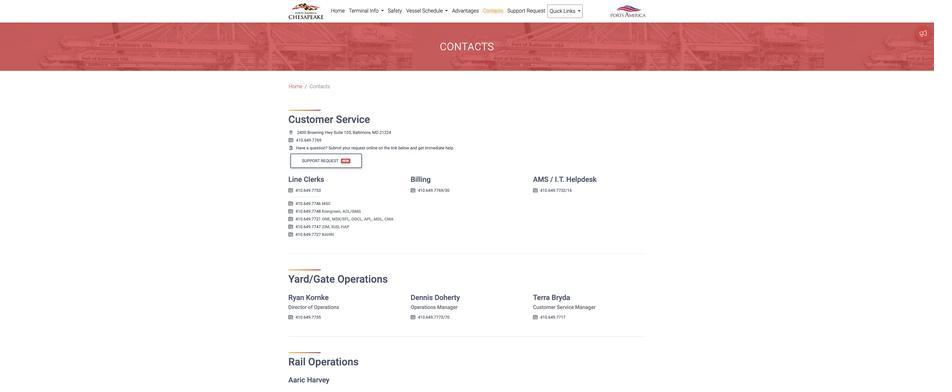Task type: vqa. For each thing, say whether or not it's contained in the screenshot.
Suite at left top
yes



Task type: locate. For each thing, give the bounding box(es) containing it.
phone office image down line
[[288, 189, 293, 193]]

phone office image inside 410.649.7753 link
[[288, 189, 293, 193]]

410.649.7717 link
[[533, 315, 566, 320]]

phone office image inside 410.649.7769 link
[[288, 138, 294, 143]]

advantages
[[452, 8, 479, 14]]

1 vertical spatial home
[[289, 84, 302, 90]]

410.649.7748 evergreen, acl/gmg
[[296, 209, 361, 214]]

1 manager from the left
[[437, 304, 458, 311]]

on
[[378, 145, 383, 150]]

1 vertical spatial home link
[[289, 83, 302, 91]]

phone office image for 410.649.7721
[[288, 217, 293, 222]]

1 vertical spatial support
[[302, 158, 320, 163]]

request down submit
[[321, 158, 339, 163]]

link
[[391, 145, 397, 150]]

phone office image left 410.649.7747
[[288, 225, 293, 229]]

of
[[308, 304, 313, 311]]

a
[[306, 145, 309, 150]]

2400
[[297, 130, 306, 135]]

terminal info link
[[347, 5, 386, 17]]

service inside terra bryda customer service manager
[[557, 304, 574, 311]]

phone office image down billing
[[411, 189, 415, 193]]

410.649.7747
[[296, 225, 321, 229]]

phone office image for 410.649.7732/16
[[533, 189, 538, 193]]

operations
[[337, 273, 388, 285], [314, 304, 339, 311], [411, 304, 436, 311], [308, 356, 359, 368]]

dennis doherty operations manager
[[411, 293, 460, 311]]

phone office image inside 410.649.7755 "link"
[[288, 315, 293, 320]]

1 horizontal spatial home link
[[329, 5, 347, 17]]

phone office image left 410.649.7727
[[288, 233, 293, 237]]

0 vertical spatial home
[[331, 8, 345, 14]]

0 horizontal spatial home
[[289, 84, 302, 90]]

1 vertical spatial request
[[321, 158, 339, 163]]

0 horizontal spatial home link
[[289, 83, 302, 91]]

2400 broening hwy suite 105, baltimore, md 21224
[[297, 130, 391, 135]]

ryan kornke director of operations
[[288, 293, 339, 311]]

mol,
[[374, 217, 383, 222]]

cma
[[384, 217, 394, 222]]

410.649.7721
[[296, 217, 321, 222]]

0 vertical spatial customer
[[288, 113, 333, 126]]

ams
[[533, 175, 549, 184]]

410.649.7748
[[296, 209, 321, 214]]

manager inside terra bryda customer service manager
[[575, 304, 596, 311]]

support right contacts link
[[507, 8, 525, 14]]

aaric
[[288, 376, 305, 384]]

clerks
[[304, 175, 324, 184]]

1 horizontal spatial manager
[[575, 304, 596, 311]]

1 horizontal spatial request
[[527, 8, 545, 14]]

phone office image left 410.649.7748
[[288, 210, 293, 214]]

1 vertical spatial contacts
[[440, 41, 494, 53]]

have a question? submit your request online on the link below and get immediate help
[[296, 145, 453, 150]]

operations inside dennis doherty operations manager
[[411, 304, 436, 311]]

1 vertical spatial support request
[[302, 158, 339, 163]]

410.649.7769/30
[[418, 188, 450, 193]]

home
[[331, 8, 345, 14], [289, 84, 302, 90]]

phone office image inside 410.649.7769/30 link
[[411, 189, 415, 193]]

and
[[410, 145, 417, 150]]

phone office image inside 410.649.7732/16 link
[[533, 189, 538, 193]]

phone office image for 410.649.7755
[[288, 315, 293, 320]]

yard/gate operations
[[288, 273, 388, 285]]

msk/sfl,
[[332, 217, 350, 222]]

1 vertical spatial customer
[[533, 304, 556, 311]]

links
[[564, 8, 575, 14]]

phone office image inside 410.649.7773/70 link
[[411, 315, 415, 320]]

0 vertical spatial support request
[[507, 8, 545, 14]]

billing
[[411, 175, 431, 184]]

info
[[370, 8, 379, 14]]

phone office image
[[288, 138, 294, 143], [288, 189, 293, 193], [288, 225, 293, 229], [288, 315, 293, 320], [411, 315, 415, 320], [533, 315, 538, 320]]

410.649.7769 link
[[288, 138, 321, 143]]

rail operations
[[288, 356, 359, 368]]

new
[[342, 159, 349, 163]]

phone office image inside '410.649.7717' link
[[533, 315, 538, 320]]

2 vertical spatial contacts
[[310, 84, 330, 90]]

aaric harvey
[[288, 376, 329, 384]]

request
[[527, 8, 545, 14], [321, 158, 339, 163]]

submit
[[329, 145, 342, 150]]

service
[[336, 113, 370, 126], [557, 304, 574, 311]]

0 horizontal spatial manager
[[437, 304, 458, 311]]

contacts
[[483, 8, 503, 14], [440, 41, 494, 53], [310, 84, 330, 90]]

1 horizontal spatial home
[[331, 8, 345, 14]]

support down a
[[302, 158, 320, 163]]

phone office image down director
[[288, 315, 293, 320]]

the
[[384, 145, 390, 150]]

bahri
[[322, 232, 334, 237]]

vessel schedule link
[[404, 5, 450, 17]]

line
[[288, 175, 302, 184]]

2400 broening hwy suite 105, baltimore, md 21224 link
[[288, 130, 391, 135]]

support
[[507, 8, 525, 14], [302, 158, 320, 163]]

0 horizontal spatial service
[[336, 113, 370, 126]]

support request left quick at right
[[507, 8, 545, 14]]

phone office image left '410.649.7721'
[[288, 217, 293, 222]]

baltimore,
[[353, 130, 371, 135]]

0 horizontal spatial request
[[321, 158, 339, 163]]

phone office image for 410.649.7747
[[288, 225, 293, 229]]

customer
[[288, 113, 333, 126], [533, 304, 556, 311]]

map marker alt image
[[288, 131, 294, 135]]

1 horizontal spatial support
[[507, 8, 525, 14]]

broening
[[307, 130, 324, 135]]

sud,
[[331, 225, 340, 229]]

0 horizontal spatial support request
[[302, 158, 339, 163]]

request left quick at right
[[527, 8, 545, 14]]

director
[[288, 304, 307, 311]]

phone office image
[[411, 189, 415, 193], [533, 189, 538, 193], [288, 202, 293, 206], [288, 210, 293, 214], [288, 217, 293, 222], [288, 233, 293, 237]]

0 horizontal spatial support
[[302, 158, 320, 163]]

phone office image left 410.649.7773/70 in the left of the page
[[411, 315, 415, 320]]

1 vertical spatial service
[[557, 304, 574, 311]]

2 manager from the left
[[575, 304, 596, 311]]

manager
[[437, 304, 458, 311], [575, 304, 596, 311]]

410.649.7755 link
[[288, 315, 321, 320]]

phone office image left the 410.649.7746
[[288, 202, 293, 206]]

vessel schedule
[[406, 8, 444, 14]]

customer down "terra"
[[533, 304, 556, 311]]

below
[[398, 145, 409, 150]]

phone office image left 410.649.7717
[[533, 315, 538, 320]]

0 horizontal spatial customer
[[288, 113, 333, 126]]

phone office image down ams
[[533, 189, 538, 193]]

1 horizontal spatial service
[[557, 304, 574, 311]]

0 vertical spatial home link
[[329, 5, 347, 17]]

safety
[[388, 8, 402, 14]]

1 horizontal spatial customer
[[533, 304, 556, 311]]

service up '105,'
[[336, 113, 370, 126]]

support request down question?
[[302, 158, 339, 163]]

customer up the broening
[[288, 113, 333, 126]]

phone office image up user headset icon
[[288, 138, 294, 143]]

yard/gate
[[288, 273, 335, 285]]

terminal
[[349, 8, 369, 14]]

msc
[[322, 201, 331, 206]]

support request
[[507, 8, 545, 14], [302, 158, 339, 163]]

0 vertical spatial request
[[527, 8, 545, 14]]

service down bryda
[[557, 304, 574, 311]]



Task type: describe. For each thing, give the bounding box(es) containing it.
customer service
[[288, 113, 370, 126]]

1 horizontal spatial support request
[[507, 8, 545, 14]]

your
[[343, 145, 350, 150]]

phone office image for 410.649.7746
[[288, 202, 293, 206]]

vessel
[[406, 8, 421, 14]]

410.649.7753
[[296, 188, 321, 193]]

get
[[418, 145, 424, 150]]

ams / i.t. helpdesk
[[533, 175, 597, 184]]

dennis
[[411, 293, 433, 302]]

410.649.7755
[[296, 315, 321, 320]]

phone office image for 410.649.7769/30
[[411, 189, 415, 193]]

manager inside dennis doherty operations manager
[[437, 304, 458, 311]]

phone office image for 410.649.7717
[[533, 315, 538, 320]]

operations inside ryan kornke director of operations
[[314, 304, 339, 311]]

rail
[[288, 356, 306, 368]]

410.649.7753 link
[[288, 188, 321, 193]]

evergreen,
[[322, 209, 342, 214]]

410.649.7717
[[540, 315, 566, 320]]

user headset image
[[288, 146, 294, 150]]

410.649.7732/16 link
[[533, 188, 572, 193]]

have
[[296, 145, 305, 150]]

410.649.7773/70 link
[[411, 315, 450, 320]]

hap
[[341, 225, 349, 229]]

zim,
[[322, 225, 330, 229]]

phone office image for 410.649.7773/70
[[411, 315, 415, 320]]

request
[[351, 145, 365, 150]]

phone office image for 410.649.7769
[[288, 138, 294, 143]]

helpdesk
[[566, 175, 597, 184]]

online
[[366, 145, 377, 150]]

410.649.7732/16
[[540, 188, 572, 193]]

home for the bottom home link
[[289, 84, 302, 90]]

advantages link
[[450, 5, 481, 17]]

0 vertical spatial support
[[507, 8, 525, 14]]

help
[[445, 145, 453, 150]]

410.649.7773/70
[[418, 315, 450, 320]]

home for home link to the top
[[331, 8, 345, 14]]

contacts link
[[481, 5, 505, 17]]

safety link
[[386, 5, 404, 17]]

customer inside terra bryda customer service manager
[[533, 304, 556, 311]]

/
[[550, 175, 553, 184]]

apl,
[[364, 217, 373, 222]]

support request link
[[505, 5, 547, 17]]

quick
[[550, 8, 562, 14]]

terminal info
[[349, 8, 380, 14]]

terra bryda customer service manager
[[533, 293, 596, 311]]

410.649.7727 bahri
[[296, 232, 334, 237]]

one,
[[322, 217, 331, 222]]

oocl,
[[351, 217, 363, 222]]

21224
[[380, 130, 391, 135]]

hwy
[[325, 130, 333, 135]]

acl/gmg
[[343, 209, 361, 214]]

410.649.7746
[[296, 201, 321, 206]]

question?
[[310, 145, 328, 150]]

terra
[[533, 293, 550, 302]]

line clerks
[[288, 175, 324, 184]]

quick links link
[[547, 5, 583, 18]]

doherty
[[435, 293, 460, 302]]

phone office image for 410.649.7727
[[288, 233, 293, 237]]

410.649.7769
[[296, 138, 321, 143]]

quick links
[[550, 8, 577, 14]]

suite
[[334, 130, 343, 135]]

md
[[372, 130, 379, 135]]

immediate
[[425, 145, 444, 150]]

phone office image for 410.649.7753
[[288, 189, 293, 193]]

phone office image for 410.649.7748
[[288, 210, 293, 214]]

410.649.7746 msc
[[296, 201, 331, 206]]

0 vertical spatial service
[[336, 113, 370, 126]]

0 vertical spatial contacts
[[483, 8, 503, 14]]

schedule
[[422, 8, 443, 14]]

410.649.7747 zim, sud, hap
[[296, 225, 349, 229]]

ryan
[[288, 293, 304, 302]]

105,
[[344, 130, 352, 135]]

410.649.7769/30 link
[[411, 188, 450, 193]]

bryda
[[552, 293, 570, 302]]

i.t.
[[555, 175, 565, 184]]

410.649.7721 one, msk/sfl, oocl, apl, mol, cma
[[296, 217, 394, 222]]



